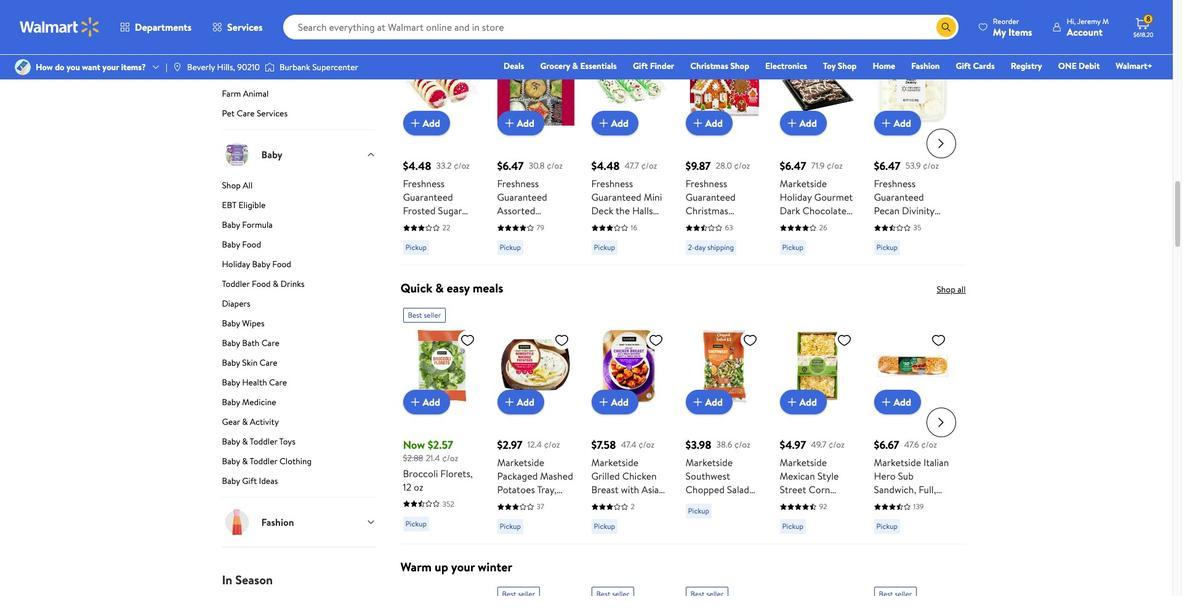 Task type: vqa. For each thing, say whether or not it's contained in the screenshot.
george men's and big men's 100% cotton relaxed fit jeans 'image'
no



Task type: locate. For each thing, give the bounding box(es) containing it.
0 horizontal spatial best
[[408, 310, 422, 320]]

add to cart image down electronics link
[[785, 116, 800, 131]]

2 all from the top
[[958, 283, 966, 296]]

0 vertical spatial best seller
[[691, 31, 724, 41]]

9 right the bark,
[[834, 231, 839, 245]]

baby formula
[[222, 219, 273, 231]]

walmart+
[[1117, 60, 1153, 72]]

mexican
[[780, 470, 816, 483]]

¢/oz inside $9.87 28.0 ¢/oz freshness guaranteed christmas gingerbread house kit, 35.3 oz, 1 count
[[735, 159, 751, 172]]

guaranteed up gingerbread
[[686, 190, 736, 204]]

¢/oz inside $3.98 38.6 ¢/oz marketside southwest chopped salad kit, 10.3 oz bag, fresh
[[735, 439, 751, 451]]

care right the health
[[269, 376, 287, 389]]

marketside for $6.47
[[780, 177, 828, 190]]

1 shop all link from the top
[[937, 4, 966, 17]]

pickup for marketside italian hero sub sandwich, full, 14oz, 1 count (fresh)
[[877, 521, 898, 532]]

guaranteed inside $6.47 53.9 ¢/oz freshness guaranteed pecan divinity candy, 12 oz
[[875, 190, 925, 204]]

¢/oz for gourmet
[[827, 159, 843, 172]]

small animal link
[[222, 9, 376, 26]]

1 horizontal spatial (fresh)
[[875, 510, 904, 524]]

1 vertical spatial seller
[[424, 310, 441, 320]]

salad
[[728, 483, 750, 497]]

toddler down baby & toddler toys
[[250, 455, 278, 468]]

bird link
[[222, 48, 376, 65]]

product group containing $3.98
[[686, 303, 763, 539]]

best for product group containing $9.87
[[691, 31, 705, 41]]

3 $6.47 from the left
[[875, 158, 901, 174]]

shop all link up search icon
[[937, 4, 966, 17]]

1 horizontal spatial your
[[451, 559, 475, 575]]

oz, inside the '$6.47 30.8 ¢/oz freshness guaranteed assorted christmas cookies, 21 oz, 45 count'
[[547, 231, 559, 245]]

add button up $3.98
[[686, 390, 733, 415]]

baby for baby medicine
[[222, 396, 240, 408]]

chicken
[[623, 470, 657, 483]]

add for marketside mexican style street corn flatbread pizza, 10 oz (fresh) image
[[800, 395, 818, 409]]

freshness for freshness guaranteed mini deck the halls frosted sugar cookies, 9.4 oz, 18 count
[[592, 177, 634, 190]]

1 all from the top
[[958, 4, 966, 17]]

product group containing $9.87
[[686, 24, 763, 260]]

0 horizontal spatial fashion
[[262, 516, 294, 529]]

style
[[818, 470, 839, 483]]

seller
[[707, 31, 724, 41], [424, 310, 441, 320]]

add to favorites list, freshness guaranteed mini deck the halls frosted sugar cookies, 9.4 oz, 18 count image
[[649, 54, 664, 69]]

1 vertical spatial animal
[[243, 87, 269, 100]]

care for bath
[[262, 337, 280, 349]]

gift left ideas at bottom left
[[242, 475, 257, 487]]

1 vertical spatial 10
[[780, 510, 789, 524]]

(fresh) down the corn
[[804, 510, 834, 524]]

1 guaranteed from the left
[[403, 190, 453, 204]]

cookies, for $6.47
[[497, 231, 534, 245]]

product group containing $6.67
[[875, 303, 952, 539]]

add to cart image up $2.97
[[502, 395, 517, 410]]

add up the 12.4
[[517, 395, 535, 409]]

marketside inside $6.67 47.6 ¢/oz marketside italian hero sub sandwich, full, 14oz, 1 count (fresh)
[[875, 456, 922, 470]]

baby left bath
[[222, 337, 240, 349]]

¢/oz inside $4.48 47.7 ¢/oz freshness guaranteed mini deck the halls frosted sugar cookies, 9.4 oz, 18 count
[[642, 159, 658, 172]]

marketside grilled chicken breast with asian inspired sweet & tangy sauce, 16 oz image
[[592, 328, 669, 405]]

add to cart image for broccoli florets, 12 oz image at the left
[[408, 395, 423, 410]]

freshness inside $4.48 47.7 ¢/oz freshness guaranteed mini deck the halls frosted sugar cookies, 9.4 oz, 18 count
[[592, 177, 634, 190]]

0 vertical spatial 1
[[700, 245, 703, 258]]

(fresh) for $6.67
[[875, 510, 904, 524]]

0 horizontal spatial kit,
[[686, 497, 700, 510]]

pickup left 21 at the left top
[[500, 242, 521, 253]]

1 horizontal spatial best seller
[[691, 31, 724, 41]]

oz, right 26
[[842, 231, 853, 245]]

1 (fresh) from the left
[[804, 510, 834, 524]]

$4.48 inside $4.48 47.7 ¢/oz freshness guaranteed mini deck the halls frosted sugar cookies, 9.4 oz, 18 count
[[592, 158, 620, 174]]

¢/oz for mashed
[[544, 439, 560, 451]]

animal
[[244, 9, 270, 21], [243, 87, 269, 100]]

warm up your winter
[[401, 559, 513, 575]]

& right the add to favorites list, freshness guaranteed assorted christmas cookies, 21 oz, 45 count icon
[[573, 60, 579, 72]]

0 horizontal spatial 10
[[403, 231, 412, 245]]

toddler for baby & toddler toys
[[250, 436, 278, 448]]

1 vertical spatial kit,
[[686, 497, 700, 510]]

add to favorites list, marketside southwest chopped salad kit, 10.3 oz bag, fresh image
[[743, 333, 758, 348]]

$4.48 left 47.7
[[592, 158, 620, 174]]

 image
[[15, 59, 31, 75], [265, 61, 275, 73], [172, 62, 182, 72]]

freshness inside the '$6.47 30.8 ¢/oz freshness guaranteed assorted christmas cookies, 21 oz, 45 count'
[[497, 177, 539, 190]]

marketside inside $3.98 38.6 ¢/oz marketside southwest chopped salad kit, 10.3 oz bag, fresh
[[686, 456, 733, 470]]

shop all up search icon
[[937, 4, 966, 17]]

0 vertical spatial food
[[242, 238, 261, 251]]

baby & toddler toys
[[222, 436, 296, 448]]

add to cart image for freshness guaranteed pecan divinity candy, 12 oz image
[[879, 116, 894, 131]]

guaranteed inside $4.48 33.2 ¢/oz freshness guaranteed frosted sugar cookies, 13.5 oz, 10 count
[[403, 190, 453, 204]]

animal for farm animal
[[243, 87, 269, 100]]

add for marketside italian hero sub sandwich, full, 14oz, 1 count (fresh) image
[[894, 395, 912, 409]]

¢/oz right 28.0 in the top of the page
[[735, 159, 751, 172]]

shop all link for holiday bakery
[[937, 4, 966, 17]]

oz inside $4.97 49.7 ¢/oz marketside mexican style street corn flatbread pizza, 10 oz (fresh)
[[792, 510, 801, 524]]

oz right candy, on the right of page
[[917, 218, 927, 231]]

$618.20
[[1134, 30, 1154, 39]]

add button for "marketside grilled chicken breast with asian inspired sweet & tangy sauce, 16 oz" image
[[592, 390, 639, 415]]

¢/oz right 30.8 on the left
[[547, 159, 563, 172]]

$4.48 33.2 ¢/oz freshness guaranteed frosted sugar cookies, 13.5 oz, 10 count
[[403, 158, 472, 245]]

0 vertical spatial 10
[[403, 231, 412, 245]]

the
[[616, 204, 630, 218]]

best
[[691, 31, 705, 41], [408, 310, 422, 320]]

3 freshness from the left
[[592, 177, 634, 190]]

1 vertical spatial best seller
[[408, 310, 441, 320]]

ebt eligible link
[[222, 199, 376, 216]]

shop all for quick & easy meals
[[937, 283, 966, 296]]

frosted inside $4.48 47.7 ¢/oz freshness guaranteed mini deck the halls frosted sugar cookies, 9.4 oz, 18 count
[[592, 218, 624, 231]]

potatoes
[[497, 483, 535, 497]]

baby down diapers
[[222, 317, 240, 330]]

oz down street
[[792, 510, 801, 524]]

& right sweet
[[656, 497, 663, 510]]

fashion right home
[[912, 60, 941, 72]]

& right gear
[[242, 416, 248, 428]]

4 freshness from the left
[[686, 177, 728, 190]]

¢/oz for chopped
[[735, 439, 751, 451]]

best down quick
[[408, 310, 422, 320]]

$2.57
[[428, 437, 454, 453]]

product group containing $4.97
[[780, 303, 857, 539]]

0 vertical spatial shop all link
[[937, 4, 966, 17]]

freshness down 47.7
[[592, 177, 634, 190]]

2 guaranteed from the left
[[497, 190, 548, 204]]

tray,
[[537, 483, 557, 497]]

pickup down 24oz
[[500, 521, 521, 532]]

baby for baby formula
[[222, 219, 240, 231]]

oz down "inspired"
[[592, 524, 601, 537]]

add to cart image for $7.58
[[597, 395, 611, 410]]

care right pet
[[237, 107, 255, 120]]

$9.87 28.0 ¢/oz freshness guaranteed christmas gingerbread house kit, 35.3 oz, 1 count
[[686, 158, 751, 258]]

add to favorites list, broccoli florets, 12 oz image
[[461, 333, 475, 348]]

services down "farm animal" link
[[257, 107, 288, 120]]

1 horizontal spatial seller
[[707, 31, 724, 41]]

Walmart Site-Wide search field
[[283, 15, 959, 39]]

pickup up warm
[[406, 518, 427, 529]]

1 $4.48 from the left
[[403, 158, 432, 174]]

& for quick & easy meals
[[436, 280, 444, 296]]

10 inside $4.97 49.7 ¢/oz marketside mexican style street corn flatbread pizza, 10 oz (fresh)
[[780, 510, 789, 524]]

health
[[242, 376, 267, 389]]

0 vertical spatial holiday
[[401, 1, 441, 17]]

shop all
[[937, 4, 966, 17], [937, 283, 966, 296]]

add to cart image up now
[[408, 395, 423, 410]]

pickup down flatbread
[[783, 521, 804, 532]]

add to cart image down deals 'link'
[[502, 116, 517, 131]]

pickup down "inspired"
[[594, 521, 616, 532]]

add to favorites list, marketside italian hero sub sandwich, full, 14oz, 1 count (fresh) image
[[932, 333, 947, 348]]

0 horizontal spatial 1
[[700, 245, 703, 258]]

add button up $7.58
[[592, 390, 639, 415]]

¢/oz
[[454, 159, 470, 172], [547, 159, 563, 172], [642, 159, 658, 172], [735, 159, 751, 172], [827, 159, 843, 172], [924, 159, 940, 172], [544, 439, 560, 451], [639, 439, 655, 451], [735, 439, 751, 451], [829, 439, 845, 451], [922, 439, 938, 451], [442, 452, 458, 465]]

49.7
[[812, 439, 827, 451]]

1 vertical spatial food
[[272, 258, 291, 270]]

1 horizontal spatial  image
[[172, 62, 182, 72]]

¢/oz inside $6.47 53.9 ¢/oz freshness guaranteed pecan divinity candy, 12 oz
[[924, 159, 940, 172]]

cookies, inside the '$6.47 30.8 ¢/oz freshness guaranteed assorted christmas cookies, 21 oz, 45 count'
[[497, 231, 534, 245]]

baby for baby wipes
[[222, 317, 240, 330]]

food for toddler food & drinks
[[252, 278, 271, 290]]

0 vertical spatial 12
[[906, 218, 915, 231]]

& for gear & activity
[[242, 416, 248, 428]]

add up 33.2 on the top left of page
[[423, 116, 441, 130]]

guaranteed for frosted
[[403, 190, 453, 204]]

eligible
[[239, 199, 266, 211]]

guaranteed for assorted
[[497, 190, 548, 204]]

skin
[[242, 357, 258, 369]]

add for freshness guaranteed christmas gingerbread house kit, 35.3 oz, 1 count image
[[706, 116, 723, 130]]

baby down gear
[[222, 436, 240, 448]]

(fresh) inside $4.97 49.7 ¢/oz marketside mexican style street corn flatbread pizza, 10 oz (fresh)
[[804, 510, 834, 524]]

holiday left 'bakery'
[[401, 1, 441, 17]]

0 horizontal spatial holiday
[[222, 258, 250, 270]]

bird
[[222, 48, 237, 60]]

0 horizontal spatial best seller
[[408, 310, 441, 320]]

halls
[[633, 204, 653, 218]]

1 horizontal spatial fashion
[[912, 60, 941, 72]]

best seller up christmas shop
[[691, 31, 724, 41]]

2 freshness from the left
[[497, 177, 539, 190]]

oz, left shipping on the right of page
[[686, 245, 698, 258]]

freshness guaranteed christmas gingerbread house kit, 35.3 oz, 1 count image
[[686, 49, 763, 126]]

marketside holiday gourmet dark chocolate peppermint candy bark, 9 oz, 9 count image
[[780, 49, 857, 126]]

oz, inside $4.48 33.2 ¢/oz freshness guaranteed frosted sugar cookies, 13.5 oz, 10 count
[[460, 218, 472, 231]]

¢/oz inside $6.47 71.9 ¢/oz marketside holiday gourmet dark chocolate peppermint candy bark, 9 oz, 9 count
[[827, 159, 843, 172]]

freshness inside $4.48 33.2 ¢/oz freshness guaranteed frosted sugar cookies, 13.5 oz, 10 count
[[403, 177, 445, 190]]

hero
[[875, 470, 896, 483]]

add to cart image for $3.98
[[691, 395, 706, 410]]

2 horizontal spatial cookies,
[[592, 231, 628, 245]]

cookies, inside $4.48 33.2 ¢/oz freshness guaranteed frosted sugar cookies, 13.5 oz, 10 count
[[403, 218, 440, 231]]

oz, right 13.5
[[460, 218, 472, 231]]

add for marketside holiday gourmet dark chocolate peppermint candy bark, 9 oz, 9 count 'image'
[[800, 116, 818, 130]]

divinity
[[903, 204, 935, 218]]

0 vertical spatial animal
[[244, 9, 270, 21]]

marketside for $2.97
[[497, 456, 545, 470]]

¢/oz inside $4.48 33.2 ¢/oz freshness guaranteed frosted sugar cookies, 13.5 oz, 10 count
[[454, 159, 470, 172]]

farm animal
[[222, 87, 269, 100]]

1 freshness from the left
[[403, 177, 445, 190]]

¢/oz inside $4.97 49.7 ¢/oz marketside mexican style street corn flatbread pizza, 10 oz (fresh)
[[829, 439, 845, 451]]

0 horizontal spatial $4.48
[[403, 158, 432, 174]]

guaranteed inside $4.48 47.7 ¢/oz freshness guaranteed mini deck the halls frosted sugar cookies, 9.4 oz, 18 count
[[592, 190, 642, 204]]

your
[[102, 61, 119, 73], [451, 559, 475, 575]]

freshness guaranteed assorted christmas cookies, 21 oz, 45 count image
[[497, 49, 574, 126]]

add to cart image
[[502, 116, 517, 131], [597, 116, 611, 131], [785, 116, 800, 131], [879, 116, 894, 131], [408, 395, 423, 410], [502, 395, 517, 410], [879, 395, 894, 410]]

12 inside $6.47 53.9 ¢/oz freshness guaranteed pecan divinity candy, 12 oz
[[906, 218, 915, 231]]

oz inside $6.47 53.9 ¢/oz freshness guaranteed pecan divinity candy, 12 oz
[[917, 218, 927, 231]]

cookies,
[[403, 218, 440, 231], [497, 231, 534, 245], [592, 231, 628, 245]]

0 horizontal spatial sugar
[[438, 204, 462, 218]]

& for baby & toddler clothing
[[242, 455, 248, 468]]

$4.48 inside $4.48 33.2 ¢/oz freshness guaranteed frosted sugar cookies, 13.5 oz, 10 count
[[403, 158, 432, 174]]

1 vertical spatial toddler
[[250, 436, 278, 448]]

1 horizontal spatial 1
[[898, 497, 901, 510]]

0 horizontal spatial (fresh)
[[804, 510, 834, 524]]

& up "baby gift ideas"
[[242, 455, 248, 468]]

add to cart image down essentials
[[597, 116, 611, 131]]

$4.48 left 33.2 on the top left of page
[[403, 158, 432, 174]]

marketside inside $6.47 71.9 ¢/oz marketside holiday gourmet dark chocolate peppermint candy bark, 9 oz, 9 count
[[780, 177, 828, 190]]

1 vertical spatial next slide for product carousel list image
[[927, 408, 956, 437]]

0 vertical spatial next slide for product carousel list image
[[927, 129, 956, 158]]

(fresh) for $4.97
[[804, 510, 834, 524]]

2 shop all from the top
[[937, 283, 966, 296]]

gingerbread
[[686, 218, 739, 231]]

baby left ideas at bottom left
[[222, 475, 240, 487]]

product group containing now $2.57
[[403, 303, 480, 539]]

2 horizontal spatial  image
[[265, 61, 275, 73]]

marketside for $7.58
[[592, 456, 639, 470]]

3 guaranteed from the left
[[592, 190, 642, 204]]

1 horizontal spatial frosted
[[592, 218, 624, 231]]

kit, inside $3.98 38.6 ¢/oz marketside southwest chopped salad kit, 10.3 oz bag, fresh
[[686, 497, 700, 510]]

marketside down $7.58
[[592, 456, 639, 470]]

2 next slide for product carousel list image from the top
[[927, 408, 956, 437]]

0 horizontal spatial seller
[[424, 310, 441, 320]]

1 vertical spatial holiday
[[780, 190, 812, 204]]

gift finder
[[633, 60, 675, 72]]

freshness down 30.8 on the left
[[497, 177, 539, 190]]

quick & easy meals
[[401, 280, 504, 296]]

pickup up quick
[[406, 242, 427, 253]]

marketside down "$6.67" at the right of page
[[875, 456, 922, 470]]

guaranteed for christmas
[[686, 190, 736, 204]]

product group
[[403, 24, 480, 260], [497, 24, 574, 260], [592, 24, 669, 260], [686, 24, 763, 260], [780, 24, 857, 260], [875, 24, 952, 260], [403, 303, 480, 539], [497, 303, 574, 539], [592, 303, 669, 539], [686, 303, 763, 539], [780, 303, 857, 539], [875, 303, 952, 539]]

add button for marketside mexican style street corn flatbread pizza, 10 oz (fresh) image
[[780, 390, 827, 415]]

2 vertical spatial holiday
[[222, 258, 250, 270]]

services
[[227, 20, 263, 34], [257, 107, 288, 120]]

0 vertical spatial best
[[691, 31, 705, 41]]

food up drinks
[[272, 258, 291, 270]]

¢/oz inside $7.58 47.4 ¢/oz marketside grilled chicken breast with asian inspired sweet & tangy sauce, 16 oz
[[639, 439, 655, 451]]

best up christmas shop
[[691, 31, 705, 41]]

beverly hills, 90210
[[187, 61, 260, 73]]

2 (fresh) from the left
[[875, 510, 904, 524]]

guaranteed up 13.5
[[403, 190, 453, 204]]

0 horizontal spatial your
[[102, 61, 119, 73]]

$4.48 47.7 ¢/oz freshness guaranteed mini deck the halls frosted sugar cookies, 9.4 oz, 18 count
[[592, 158, 663, 258]]

bark,
[[810, 231, 831, 245]]

add to favorites list, freshness guaranteed assorted christmas cookies, 21 oz, 45 count image
[[555, 54, 570, 69]]

farm animal link
[[222, 87, 376, 105]]

deck
[[592, 204, 614, 218]]

holiday for holiday baby food
[[222, 258, 250, 270]]

1 vertical spatial best
[[408, 310, 422, 320]]

how do you want your items?
[[36, 61, 146, 73]]

baby for baby bath care
[[222, 337, 240, 349]]

1 $6.47 from the left
[[497, 158, 524, 174]]

bakery
[[444, 1, 481, 17]]

0 vertical spatial services
[[227, 20, 263, 34]]

assorted
[[497, 204, 536, 218]]

baby gift ideas
[[222, 475, 278, 487]]

baby up shop all link
[[262, 148, 283, 161]]

2 $4.48 from the left
[[592, 158, 620, 174]]

2 horizontal spatial gift
[[957, 60, 972, 72]]

add to cart image
[[408, 116, 423, 131], [691, 116, 706, 131], [597, 395, 611, 410], [691, 395, 706, 410], [785, 395, 800, 410]]

(fresh) inside $6.67 47.6 ¢/oz marketside italian hero sub sandwich, full, 14oz, 1 count (fresh)
[[875, 510, 904, 524]]

1 horizontal spatial $6.47
[[780, 158, 807, 174]]

your right up
[[451, 559, 475, 575]]

0 horizontal spatial frosted
[[403, 204, 436, 218]]

0 vertical spatial kit,
[[716, 231, 730, 245]]

4 guaranteed from the left
[[686, 190, 736, 204]]

hills,
[[217, 61, 235, 73]]

35.3
[[732, 231, 750, 245]]

freshness inside $9.87 28.0 ¢/oz freshness guaranteed christmas gingerbread house kit, 35.3 oz, 1 count
[[686, 177, 728, 190]]

guaranteed inside $9.87 28.0 ¢/oz freshness guaranteed christmas gingerbread house kit, 35.3 oz, 1 count
[[686, 190, 736, 204]]

0 horizontal spatial 12
[[403, 480, 412, 494]]

gift for gift cards
[[957, 60, 972, 72]]

1 shop all from the top
[[937, 4, 966, 17]]

8 $618.20
[[1134, 14, 1154, 39]]

meals
[[473, 280, 504, 296]]

¢/oz inside the '$6.47 30.8 ¢/oz freshness guaranteed assorted christmas cookies, 21 oz, 45 count'
[[547, 159, 563, 172]]

add to cart image for marketside italian hero sub sandwich, full, 14oz, 1 count (fresh) image
[[879, 395, 894, 410]]

reorder
[[994, 16, 1020, 26]]

add for marketside southwest chopped salad kit, 10.3 oz bag, fresh image
[[706, 395, 723, 409]]

mashed
[[540, 470, 574, 483]]

1 horizontal spatial best
[[691, 31, 705, 41]]

0 vertical spatial shop all
[[937, 4, 966, 17]]

0 vertical spatial all
[[958, 4, 966, 17]]

0 horizontal spatial $6.47
[[497, 158, 524, 174]]

0 horizontal spatial gift
[[242, 475, 257, 487]]

2 vertical spatial food
[[252, 278, 271, 290]]

¢/oz inside $2.97 12.4 ¢/oz marketside packaged mashed potatoes tray, 24oz (refrigerated)
[[544, 439, 560, 451]]

count inside the '$6.47 30.8 ¢/oz freshness guaranteed assorted christmas cookies, 21 oz, 45 count'
[[497, 245, 524, 258]]

sauce,
[[619, 510, 646, 524]]

2 horizontal spatial holiday
[[780, 190, 812, 204]]

best seller for product group containing now $2.57
[[408, 310, 441, 320]]

marketside inside $2.97 12.4 ¢/oz marketside packaged mashed potatoes tray, 24oz (refrigerated)
[[497, 456, 545, 470]]

1 vertical spatial all
[[958, 283, 966, 296]]

1 horizontal spatial 10
[[780, 510, 789, 524]]

baby food link
[[222, 238, 376, 256]]

fashion inside fashion dropdown button
[[262, 516, 294, 529]]

marketside down $3.98
[[686, 456, 733, 470]]

holiday up peppermint
[[780, 190, 812, 204]]

 image left how
[[15, 59, 31, 75]]

0 horizontal spatial 9
[[780, 245, 786, 258]]

add button up 30.8 on the left
[[497, 111, 545, 136]]

marketside southwest chopped salad kit, 10.3 oz bag, fresh image
[[686, 328, 763, 405]]

baby inside dropdown button
[[262, 148, 283, 161]]

16 right the sauce,
[[648, 510, 657, 524]]

0 horizontal spatial  image
[[15, 59, 31, 75]]

reptile link
[[222, 28, 376, 46]]

winter
[[478, 559, 513, 575]]

1 vertical spatial fashion
[[262, 516, 294, 529]]

frosted inside $4.48 33.2 ¢/oz freshness guaranteed frosted sugar cookies, 13.5 oz, 10 count
[[403, 204, 436, 218]]

Search search field
[[283, 15, 959, 39]]

1 vertical spatial services
[[257, 107, 288, 120]]

1 horizontal spatial 16
[[648, 510, 657, 524]]

search icon image
[[942, 22, 952, 32]]

account
[[1068, 25, 1103, 39]]

add up $2.57
[[423, 395, 441, 409]]

pickup down candy, on the right of page
[[877, 242, 898, 253]]

street
[[780, 483, 807, 497]]

how
[[36, 61, 53, 73]]

count inside $4.48 47.7 ¢/oz freshness guaranteed mini deck the halls frosted sugar cookies, 9.4 oz, 18 count
[[603, 245, 629, 258]]

10 inside $4.48 33.2 ¢/oz freshness guaranteed frosted sugar cookies, 13.5 oz, 10 count
[[403, 231, 412, 245]]

add up the 47.6
[[894, 395, 912, 409]]

best seller down quick
[[408, 310, 441, 320]]

seller for freshness guaranteed christmas gingerbread house kit, 35.3 oz, 1 count image
[[707, 31, 724, 41]]

freshness for freshness guaranteed christmas gingerbread house kit, 35.3 oz, 1 count
[[686, 177, 728, 190]]

marketside inside $7.58 47.4 ¢/oz marketside grilled chicken breast with asian inspired sweet & tangy sauce, 16 oz
[[592, 456, 639, 470]]

gift for gift finder
[[633, 60, 648, 72]]

5 freshness from the left
[[875, 177, 916, 190]]

$6.47 inside $6.47 71.9 ¢/oz marketside holiday gourmet dark chocolate peppermint candy bark, 9 oz, 9 count
[[780, 158, 807, 174]]

1 horizontal spatial sugar
[[627, 218, 651, 231]]

pickup for freshness guaranteed frosted sugar cookies, 13.5 oz, 10 count
[[406, 242, 427, 253]]

ebt eligible
[[222, 199, 266, 211]]

fashion down baby gift ideas link at the bottom left of page
[[262, 516, 294, 529]]

christmas up 63
[[686, 204, 729, 218]]

product group containing $7.58
[[592, 303, 669, 539]]

freshness
[[403, 177, 445, 190], [497, 177, 539, 190], [592, 177, 634, 190], [686, 177, 728, 190], [875, 177, 916, 190]]

2 shop all link from the top
[[937, 283, 966, 296]]

1 vertical spatial 12
[[403, 480, 412, 494]]

shop all
[[222, 179, 253, 192]]

guaranteed inside the '$6.47 30.8 ¢/oz freshness guaranteed assorted christmas cookies, 21 oz, 45 count'
[[497, 190, 548, 204]]

& left the easy
[[436, 280, 444, 296]]

add
[[423, 116, 441, 130], [517, 116, 535, 130], [611, 116, 629, 130], [706, 116, 723, 130], [800, 116, 818, 130], [894, 116, 912, 130], [423, 395, 441, 409], [517, 395, 535, 409], [611, 395, 629, 409], [706, 395, 723, 409], [800, 395, 818, 409], [894, 395, 912, 409]]

2 horizontal spatial $6.47
[[875, 158, 901, 174]]

$6.47 inside $6.47 53.9 ¢/oz freshness guaranteed pecan divinity candy, 12 oz
[[875, 158, 901, 174]]

cookies, left 9.4
[[592, 231, 628, 245]]

16 down 'halls'
[[631, 222, 638, 233]]

baby
[[262, 148, 283, 161], [222, 219, 240, 231], [222, 238, 240, 251], [252, 258, 270, 270], [222, 317, 240, 330], [222, 337, 240, 349], [222, 357, 240, 369], [222, 376, 240, 389], [222, 396, 240, 408], [222, 436, 240, 448], [222, 455, 240, 468], [222, 475, 240, 487]]

product group containing $2.97
[[497, 303, 574, 539]]

add up 71.9
[[800, 116, 818, 130]]

best seller for product group containing $9.87
[[691, 31, 724, 41]]

1 next slide for product carousel list image from the top
[[927, 129, 956, 158]]

oz
[[917, 218, 927, 231], [414, 480, 424, 494], [721, 497, 731, 510], [792, 510, 801, 524], [592, 524, 601, 537]]

add up 47.7
[[611, 116, 629, 130]]

$6.67
[[875, 437, 900, 453]]

shop all link up add to favorites list, marketside italian hero sub sandwich, full, 14oz, 1 count (fresh) "icon"
[[937, 283, 966, 296]]

shop all link for quick & easy meals
[[937, 283, 966, 296]]

baby for baby health care
[[222, 376, 240, 389]]

now $2.57 $2.88 21.4 ¢/oz broccoli florets, 12 oz
[[403, 437, 473, 494]]

add button up $2.97
[[497, 390, 545, 415]]

& for grocery & essentials
[[573, 60, 579, 72]]

my
[[994, 25, 1007, 39]]

1 vertical spatial shop all link
[[937, 283, 966, 296]]

one
[[1059, 60, 1077, 72]]

jeremy
[[1078, 16, 1101, 26]]

2 vertical spatial toddler
[[250, 455, 278, 468]]

baby for baby food
[[222, 238, 240, 251]]

¢/oz for pecan
[[924, 159, 940, 172]]

marketside down $4.97
[[780, 456, 828, 470]]

1 horizontal spatial kit,
[[716, 231, 730, 245]]

¢/oz right 33.2 on the top left of page
[[454, 159, 470, 172]]

1 horizontal spatial holiday
[[401, 1, 441, 17]]

marketside down $2.97
[[497, 456, 545, 470]]

0 vertical spatial 16
[[631, 222, 638, 233]]

5 guaranteed from the left
[[875, 190, 925, 204]]

baby up gear
[[222, 396, 240, 408]]

8
[[1147, 14, 1151, 24]]

 image right |
[[172, 62, 182, 72]]

$4.97
[[780, 437, 807, 453]]

add button for broccoli florets, 12 oz image at the left
[[403, 390, 450, 415]]

add to cart image down home link
[[879, 116, 894, 131]]

2 $6.47 from the left
[[780, 158, 807, 174]]

¢/oz inside $6.67 47.6 ¢/oz marketside italian hero sub sandwich, full, 14oz, 1 count (fresh)
[[922, 439, 938, 451]]

all
[[958, 4, 966, 17], [958, 283, 966, 296]]

1 vertical spatial your
[[451, 559, 475, 575]]

pet care services link
[[222, 107, 376, 129]]

(refrigerated)
[[497, 510, 559, 524]]

guaranteed for mini
[[592, 190, 642, 204]]

38.6
[[717, 439, 733, 451]]

1 vertical spatial 16
[[648, 510, 657, 524]]

kit, left the 10.3
[[686, 497, 700, 510]]

kit,
[[716, 231, 730, 245], [686, 497, 700, 510]]

oz, inside $4.48 47.7 ¢/oz freshness guaranteed mini deck the halls frosted sugar cookies, 9.4 oz, 18 count
[[646, 231, 658, 245]]

37
[[537, 502, 545, 512]]

1 horizontal spatial $4.48
[[592, 158, 620, 174]]

add to cart image for marketside packaged mashed potatoes tray, 24oz (refrigerated) image
[[502, 395, 517, 410]]

add to cart image for marketside holiday gourmet dark chocolate peppermint candy bark, 9 oz, 9 count 'image'
[[785, 116, 800, 131]]

add to cart image up "$6.67" at the right of page
[[879, 395, 894, 410]]

registry link
[[1006, 59, 1048, 73]]

seller down quick
[[424, 310, 441, 320]]

1 horizontal spatial 9
[[834, 231, 839, 245]]

¢/oz right 47.4
[[639, 439, 655, 451]]

add for freshness guaranteed assorted christmas cookies, 21 oz, 45 count image
[[517, 116, 535, 130]]

add button for freshness guaranteed frosted sugar cookies, 13.5 oz, 10 count image
[[403, 111, 450, 136]]

gift left cards
[[957, 60, 972, 72]]

christmas inside the '$6.47 30.8 ¢/oz freshness guaranteed assorted christmas cookies, 21 oz, 45 count'
[[497, 218, 540, 231]]

1 horizontal spatial cookies,
[[497, 231, 534, 245]]

16 inside $7.58 47.4 ¢/oz marketside grilled chicken breast with asian inspired sweet & tangy sauce, 16 oz
[[648, 510, 657, 524]]

toddler
[[222, 278, 250, 290], [250, 436, 278, 448], [250, 455, 278, 468]]

1 vertical spatial 1
[[898, 497, 901, 510]]

$6.47 inside the '$6.47 30.8 ¢/oz freshness guaranteed assorted christmas cookies, 21 oz, 45 count'
[[497, 158, 524, 174]]

baby for baby gift ideas
[[222, 475, 240, 487]]

1 horizontal spatial 12
[[906, 218, 915, 231]]

1 vertical spatial shop all
[[937, 283, 966, 296]]

marketside down 71.9
[[780, 177, 828, 190]]

services inside pet care services link
[[257, 107, 288, 120]]

¢/oz for style
[[829, 439, 845, 451]]

sugar down mini on the top of the page
[[627, 218, 651, 231]]

holiday for holiday bakery
[[401, 1, 441, 17]]

0 vertical spatial fashion
[[912, 60, 941, 72]]

add up 38.6
[[706, 395, 723, 409]]

cookies, inside $4.48 47.7 ¢/oz freshness guaranteed mini deck the halls frosted sugar cookies, 9.4 oz, 18 count
[[592, 231, 628, 245]]

pickup for freshness guaranteed mini deck the halls frosted sugar cookies, 9.4 oz, 18 count
[[594, 242, 616, 253]]

southwest
[[686, 470, 731, 483]]

guaranteed down 30.8 on the left
[[497, 190, 548, 204]]

services up bird
[[227, 20, 263, 34]]

1 right 14oz,
[[898, 497, 901, 510]]

add button up "$6.67" at the right of page
[[875, 390, 922, 415]]

hi, jeremy m account
[[1068, 16, 1110, 39]]

next slide for product carousel list image
[[927, 129, 956, 158], [927, 408, 956, 437]]

$3.98 38.6 ¢/oz marketside southwest chopped salad kit, 10.3 oz bag, fresh
[[686, 437, 751, 524]]

0 horizontal spatial cookies,
[[403, 218, 440, 231]]

marketside inside $4.97 49.7 ¢/oz marketside mexican style street corn flatbread pizza, 10 oz (fresh)
[[780, 456, 828, 470]]

add to favorites list, freshness guaranteed christmas gingerbread house kit, 35.3 oz, 1 count image
[[743, 54, 758, 69]]

freshness for freshness guaranteed frosted sugar cookies, 13.5 oz, 10 count
[[403, 177, 445, 190]]

$6.47 30.8 ¢/oz freshness guaranteed assorted christmas cookies, 21 oz, 45 count
[[497, 158, 573, 258]]

shop left all
[[222, 179, 241, 192]]

gear
[[222, 416, 240, 428]]

your right want
[[102, 61, 119, 73]]

¢/oz right '49.7'
[[829, 439, 845, 451]]

1 horizontal spatial gift
[[633, 60, 648, 72]]

0 vertical spatial seller
[[707, 31, 724, 41]]

freshness guaranteed mini deck the halls frosted sugar cookies, 9.4 oz, 18 count image
[[592, 49, 669, 126]]

$6.47 left 30.8 on the left
[[497, 158, 524, 174]]



Task type: describe. For each thing, give the bounding box(es) containing it.
gift finder link
[[628, 59, 680, 73]]

add for the freshness guaranteed mini deck the halls frosted sugar cookies, 9.4 oz, 18 count image
[[611, 116, 629, 130]]

add button for freshness guaranteed assorted christmas cookies, 21 oz, 45 count image
[[497, 111, 545, 136]]

gear & activity link
[[222, 416, 376, 433]]

animal for small animal
[[244, 9, 270, 21]]

0 vertical spatial your
[[102, 61, 119, 73]]

pecan
[[875, 204, 900, 218]]

marketside mexican style street corn flatbread pizza, 10 oz (fresh) image
[[780, 328, 857, 405]]

marketside italian hero sub sandwich, full, 14oz, 1 count (fresh) image
[[875, 328, 952, 405]]

47.6
[[905, 439, 920, 451]]

marketside for $3.98
[[686, 456, 733, 470]]

add for marketside packaged mashed potatoes tray, 24oz (refrigerated) image
[[517, 395, 535, 409]]

farm
[[222, 87, 241, 100]]

fashion button
[[222, 497, 376, 547]]

shop left electronics link
[[731, 60, 750, 72]]

diapers
[[222, 298, 251, 310]]

services inside services popup button
[[227, 20, 263, 34]]

add to favorites list, marketside grilled chicken breast with asian inspired sweet & tangy sauce, 16 oz image
[[649, 333, 664, 348]]

one debit link
[[1053, 59, 1106, 73]]

 image for how
[[15, 59, 31, 75]]

peppermint
[[780, 218, 830, 231]]

30.8
[[529, 159, 545, 172]]

pizza,
[[823, 497, 846, 510]]

¢/oz for assorted
[[547, 159, 563, 172]]

corn
[[809, 483, 831, 497]]

care for skin
[[260, 357, 278, 369]]

hi,
[[1068, 16, 1077, 26]]

oz inside 'now $2.57 $2.88 21.4 ¢/oz broccoli florets, 12 oz'
[[414, 480, 424, 494]]

finder
[[650, 60, 675, 72]]

add button for the freshness guaranteed mini deck the halls frosted sugar cookies, 9.4 oz, 18 count image
[[592, 111, 639, 136]]

¢/oz for chicken
[[639, 439, 655, 451]]

kit, inside $9.87 28.0 ¢/oz freshness guaranteed christmas gingerbread house kit, 35.3 oz, 1 count
[[716, 231, 730, 245]]

1 inside $6.67 47.6 ¢/oz marketside italian hero sub sandwich, full, 14oz, 1 count (fresh)
[[898, 497, 901, 510]]

with
[[621, 483, 640, 497]]

pet care services
[[222, 107, 288, 120]]

add button for freshness guaranteed pecan divinity candy, 12 oz image
[[875, 111, 922, 136]]

italian
[[924, 456, 950, 470]]

items?
[[121, 61, 146, 73]]

21
[[536, 231, 545, 245]]

oz, inside $6.47 71.9 ¢/oz marketside holiday gourmet dark chocolate peppermint candy bark, 9 oz, 9 count
[[842, 231, 853, 245]]

broccoli florets, 12 oz image
[[403, 328, 480, 405]]

47.4
[[621, 439, 637, 451]]

marketside packaged mashed potatoes tray, 24oz (refrigerated) image
[[497, 328, 574, 405]]

burbank supercenter
[[280, 61, 359, 73]]

baby bath care link
[[222, 337, 376, 354]]

count inside $9.87 28.0 ¢/oz freshness guaranteed christmas gingerbread house kit, 35.3 oz, 1 count
[[706, 245, 732, 258]]

next slide for product carousel list image for holiday bakery
[[927, 129, 956, 158]]

add to favorites list, freshness guaranteed frosted sugar cookies, 13.5 oz, 10 count image
[[461, 54, 475, 69]]

baby skin care
[[222, 357, 278, 369]]

24oz
[[497, 497, 518, 510]]

baby medicine
[[222, 396, 276, 408]]

 image for burbank
[[265, 61, 275, 73]]

count inside $6.47 71.9 ¢/oz marketside holiday gourmet dark chocolate peppermint candy bark, 9 oz, 9 count
[[788, 245, 815, 258]]

cookies, for $4.48
[[403, 218, 440, 231]]

candy
[[780, 231, 807, 245]]

pickup for marketside holiday gourmet dark chocolate peppermint candy bark, 9 oz, 9 count
[[783, 242, 804, 253]]

45
[[561, 231, 573, 245]]

next slide for product carousel list image for quick & easy meals
[[927, 408, 956, 437]]

¢/oz for mini
[[642, 159, 658, 172]]

toy shop
[[824, 60, 857, 72]]

add to cart image for $4.97
[[785, 395, 800, 410]]

shop up search icon
[[937, 4, 956, 17]]

add for broccoli florets, 12 oz image at the left
[[423, 395, 441, 409]]

¢/oz inside 'now $2.57 $2.88 21.4 ¢/oz broccoli florets, 12 oz'
[[442, 452, 458, 465]]

warm
[[401, 559, 432, 575]]

reorder my items
[[994, 16, 1033, 39]]

care for health
[[269, 376, 287, 389]]

christmas inside $9.87 28.0 ¢/oz freshness guaranteed christmas gingerbread house kit, 35.3 oz, 1 count
[[686, 204, 729, 218]]

0 horizontal spatial 16
[[631, 222, 638, 233]]

$7.58 47.4 ¢/oz marketside grilled chicken breast with asian inspired sweet & tangy sauce, 16 oz
[[592, 437, 665, 537]]

& left drinks
[[273, 278, 279, 290]]

chocolate
[[803, 204, 847, 218]]

ideas
[[259, 475, 278, 487]]

pickup for marketside packaged mashed potatoes tray, 24oz (refrigerated)
[[500, 521, 521, 532]]

medicine
[[242, 396, 276, 408]]

add button for marketside packaged mashed potatoes tray, 24oz (refrigerated) image
[[497, 390, 545, 415]]

small
[[222, 9, 242, 21]]

10 for $4.48
[[403, 231, 412, 245]]

formula
[[242, 219, 273, 231]]

shop right toy
[[838, 60, 857, 72]]

add button for marketside southwest chopped salad kit, 10.3 oz bag, fresh image
[[686, 390, 733, 415]]

add to cart image for freshness guaranteed assorted christmas cookies, 21 oz, 45 count image
[[502, 116, 517, 131]]

freshness guaranteed pecan divinity candy, 12 oz image
[[875, 49, 952, 126]]

2
[[631, 502, 635, 512]]

12.4
[[528, 439, 542, 451]]

add for freshness guaranteed frosted sugar cookies, 13.5 oz, 10 count image
[[423, 116, 441, 130]]

burbank
[[280, 61, 310, 73]]

freshness guaranteed frosted sugar cookies, 13.5 oz, 10 count image
[[403, 49, 480, 126]]

freshness for freshness guaranteed assorted christmas cookies, 21 oz, 45 count
[[497, 177, 539, 190]]

you
[[67, 61, 80, 73]]

12 inside 'now $2.57 $2.88 21.4 ¢/oz broccoli florets, 12 oz'
[[403, 480, 412, 494]]

oz inside $3.98 38.6 ¢/oz marketside southwest chopped salad kit, 10.3 oz bag, fresh
[[721, 497, 731, 510]]

florets,
[[441, 467, 473, 480]]

baby for baby skin care
[[222, 357, 240, 369]]

essentials
[[581, 60, 617, 72]]

add to favorites list, freshness guaranteed pecan divinity candy, 12 oz image
[[932, 54, 947, 69]]

grocery & essentials
[[541, 60, 617, 72]]

all for quick & easy meals
[[958, 283, 966, 296]]

$4.48 for freshness guaranteed frosted sugar cookies, 13.5 oz, 10 count
[[403, 158, 432, 174]]

marketside for $6.67
[[875, 456, 922, 470]]

add to cart image for the freshness guaranteed mini deck the halls frosted sugar cookies, 9.4 oz, 18 count image
[[597, 116, 611, 131]]

bag,
[[733, 497, 751, 510]]

gift cards
[[957, 60, 995, 72]]

$6.47 71.9 ¢/oz marketside holiday gourmet dark chocolate peppermint candy bark, 9 oz, 9 count
[[780, 158, 854, 258]]

chopped
[[686, 483, 725, 497]]

$6.47 for freshness guaranteed assorted christmas cookies, 21 oz, 45 count
[[497, 158, 524, 174]]

sugar inside $4.48 47.7 ¢/oz freshness guaranteed mini deck the halls frosted sugar cookies, 9.4 oz, 18 count
[[627, 218, 651, 231]]

79
[[537, 222, 545, 233]]

add to favorites list, marketside holiday gourmet dark chocolate peppermint candy bark, 9 oz, 9 count image
[[838, 54, 852, 69]]

guaranteed for pecan
[[875, 190, 925, 204]]

14oz,
[[875, 497, 896, 510]]

53.9
[[906, 159, 921, 172]]

35
[[914, 222, 922, 233]]

& inside $7.58 47.4 ¢/oz marketside grilled chicken breast with asian inspired sweet & tangy sauce, 16 oz
[[656, 497, 663, 510]]

fashion inside fashion link
[[912, 60, 941, 72]]

pickup down chopped
[[688, 506, 710, 516]]

$9.87
[[686, 158, 711, 174]]

add to favorites list, marketside packaged mashed potatoes tray, 24oz (refrigerated) image
[[555, 333, 570, 348]]

best for product group containing now $2.57
[[408, 310, 422, 320]]

add to favorites list, marketside mexican style street corn flatbread pizza, 10 oz (fresh) image
[[838, 333, 852, 348]]

add button for marketside holiday gourmet dark chocolate peppermint candy bark, 9 oz, 9 count 'image'
[[780, 111, 827, 136]]

mini
[[644, 190, 663, 204]]

shop up add to favorites list, marketside italian hero sub sandwich, full, 14oz, 1 count (fresh) "icon"
[[937, 283, 956, 296]]

 image for beverly
[[172, 62, 182, 72]]

baby up toddler food & drinks
[[252, 258, 270, 270]]

10 for $4.97
[[780, 510, 789, 524]]

items
[[1009, 25, 1033, 39]]

add for freshness guaranteed pecan divinity candy, 12 oz image
[[894, 116, 912, 130]]

toy
[[824, 60, 836, 72]]

9.4
[[631, 231, 644, 245]]

freshness inside $6.47 53.9 ¢/oz freshness guaranteed pecan divinity candy, 12 oz
[[875, 177, 916, 190]]

$2.97 12.4 ¢/oz marketside packaged mashed potatoes tray, 24oz (refrigerated)
[[497, 437, 574, 524]]

1 inside $9.87 28.0 ¢/oz freshness guaranteed christmas gingerbread house kit, 35.3 oz, 1 count
[[700, 245, 703, 258]]

horse
[[222, 68, 245, 80]]

oz, inside $9.87 28.0 ¢/oz freshness guaranteed christmas gingerbread house kit, 35.3 oz, 1 count
[[686, 245, 698, 258]]

bath
[[242, 337, 260, 349]]

baby wipes link
[[222, 317, 376, 335]]

quick
[[401, 280, 433, 296]]

dark
[[780, 204, 801, 218]]

0 vertical spatial toddler
[[222, 278, 250, 290]]

shipping
[[708, 242, 734, 253]]

do
[[55, 61, 65, 73]]

sugar inside $4.48 33.2 ¢/oz freshness guaranteed frosted sugar cookies, 13.5 oz, 10 count
[[438, 204, 462, 218]]

¢/oz for hero
[[922, 439, 938, 451]]

shop all for holiday bakery
[[937, 4, 966, 17]]

& for baby & toddler toys
[[242, 436, 248, 448]]

baby for baby & toddler toys
[[222, 436, 240, 448]]

¢/oz for frosted
[[454, 159, 470, 172]]

baby for baby
[[262, 148, 283, 161]]

christmas left add to favorites list, freshness guaranteed christmas gingerbread house kit, 35.3 oz, 1 count image
[[691, 60, 729, 72]]

$4.48 for freshness guaranteed mini deck the halls frosted sugar cookies, 9.4 oz, 18 count
[[592, 158, 620, 174]]

grocery & essentials link
[[535, 59, 623, 73]]

pickup for marketside grilled chicken breast with asian inspired sweet & tangy sauce, 16 oz
[[594, 521, 616, 532]]

broccoli
[[403, 467, 438, 480]]

baby for baby & toddler clothing
[[222, 455, 240, 468]]

electronics
[[766, 60, 808, 72]]

add for "marketside grilled chicken breast with asian inspired sweet & tangy sauce, 16 oz" image
[[611, 395, 629, 409]]

deals
[[504, 60, 525, 72]]

holiday inside $6.47 71.9 ¢/oz marketside holiday gourmet dark chocolate peppermint candy bark, 9 oz, 9 count
[[780, 190, 812, 204]]

food for baby food
[[242, 238, 261, 251]]

count inside $6.67 47.6 ¢/oz marketside italian hero sub sandwich, full, 14oz, 1 count (fresh)
[[904, 497, 930, 510]]

count inside $4.48 33.2 ¢/oz freshness guaranteed frosted sugar cookies, 13.5 oz, 10 count
[[415, 231, 441, 245]]

baby gift ideas link
[[222, 475, 376, 497]]

oz inside $7.58 47.4 ¢/oz marketside grilled chicken breast with asian inspired sweet & tangy sauce, 16 oz
[[592, 524, 601, 537]]

all for holiday bakery
[[958, 4, 966, 17]]

$6.47 for marketside holiday gourmet dark chocolate peppermint candy bark, 9 oz, 9 count
[[780, 158, 807, 174]]

pickup for marketside mexican style street corn flatbread pizza, 10 oz (fresh)
[[783, 521, 804, 532]]

holiday baby food
[[222, 258, 291, 270]]

¢/oz for christmas
[[735, 159, 751, 172]]

walmart image
[[20, 17, 100, 37]]

m
[[1103, 16, 1110, 26]]

pickup for freshness guaranteed assorted christmas cookies, 21 oz, 45 count
[[500, 242, 521, 253]]

marketside for $4.97
[[780, 456, 828, 470]]



